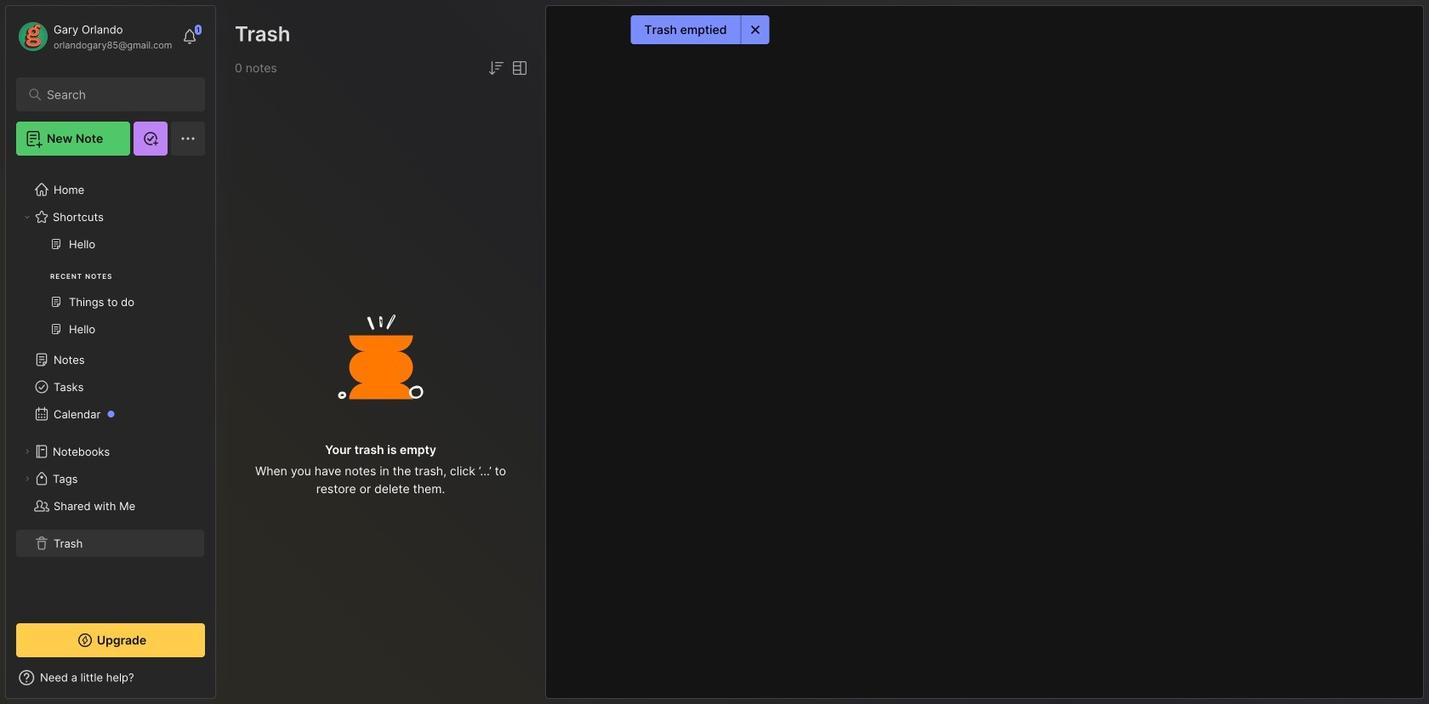 Task type: describe. For each thing, give the bounding box(es) containing it.
expand tags image
[[22, 474, 32, 484]]

note window element
[[546, 5, 1425, 700]]

main element
[[0, 0, 221, 705]]

Search text field
[[47, 87, 183, 103]]

none search field inside main "element"
[[47, 84, 183, 105]]

click to collapse image
[[215, 673, 228, 694]]



Task type: locate. For each thing, give the bounding box(es) containing it.
None search field
[[47, 84, 183, 105]]

group
[[16, 231, 204, 353]]

View options field
[[506, 58, 530, 78]]

Sort options field
[[486, 58, 506, 78]]

tree inside main "element"
[[6, 166, 215, 609]]

expand notebooks image
[[22, 447, 32, 457]]

tree
[[6, 166, 215, 609]]

Account field
[[16, 20, 172, 54]]

group inside main "element"
[[16, 231, 204, 353]]

alert
[[631, 15, 770, 44]]

WHAT'S NEW field
[[6, 665, 215, 692]]



Task type: vqa. For each thing, say whether or not it's contained in the screenshot.
Sort options field
yes



